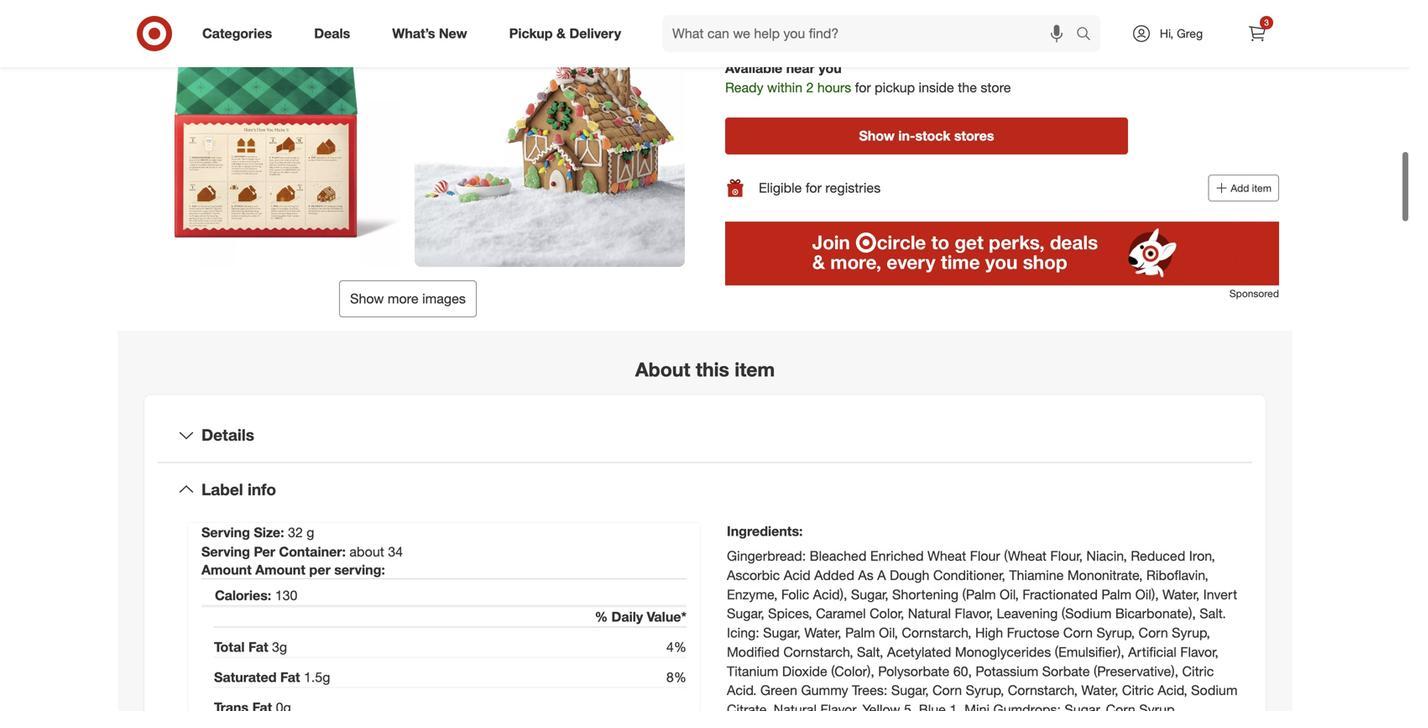 Task type: describe. For each thing, give the bounding box(es) containing it.
show in-stock stores
[[859, 127, 994, 144]]

gummy
[[801, 682, 848, 699]]

more
[[388, 290, 419, 307]]

show for show more images
[[350, 290, 384, 307]]

0 vertical spatial 3
[[1264, 17, 1269, 28]]

item inside button
[[1252, 181, 1272, 194]]

stock for of
[[766, 34, 799, 50]]

eligible for registries
[[759, 179, 881, 196]]

%
[[595, 609, 608, 625]]

per
[[254, 544, 275, 560]]

greg
[[1177, 26, 1203, 41]]

within
[[767, 79, 803, 96]]

show more images button
[[339, 280, 477, 317]]

130
[[275, 587, 298, 604]]

herald
[[886, 34, 926, 50]]

new
[[439, 25, 467, 42]]

2 amount from the left
[[255, 562, 305, 578]]

the
[[958, 79, 977, 96]]

enzyme,
[[727, 586, 778, 603]]

what's new
[[392, 25, 467, 42]]

color,
[[870, 605, 904, 622]]

show in-stock stores button
[[725, 117, 1128, 154]]

0 vertical spatial oil,
[[1000, 586, 1019, 603]]

60,
[[953, 663, 972, 679]]

image gallery element
[[131, 0, 685, 317]]

32
[[288, 524, 303, 541]]

icing:
[[727, 625, 760, 641]]

g for 3
[[279, 639, 287, 655]]

potassium
[[976, 663, 1039, 679]]

1 vertical spatial item
[[735, 357, 775, 381]]

available near you ready within 2 hours for pickup inside the store
[[725, 60, 1011, 96]]

g for 32
[[307, 524, 314, 541]]

images
[[422, 290, 466, 307]]

0 horizontal spatial flavor,
[[821, 701, 859, 711]]

shortening
[[892, 586, 959, 603]]

blue
[[919, 701, 946, 711]]

0 vertical spatial cornstarch,
[[902, 625, 972, 641]]

total fat 3 g
[[214, 639, 287, 655]]

fructose
[[1007, 625, 1060, 641]]

holiday classic house gingerbread house kit with roof helper - 38.8oz - favorite day&#8482;, 6 of 13 image
[[415, 0, 685, 267]]

1 amount from the left
[[201, 562, 252, 578]]

label
[[201, 480, 243, 499]]

2 horizontal spatial corn
[[1139, 625, 1168, 641]]

calories: 130
[[215, 587, 298, 604]]

total
[[214, 639, 245, 655]]

(preservative),
[[1094, 663, 1179, 679]]

about
[[635, 357, 690, 381]]

reduced
[[1131, 548, 1186, 564]]

1 vertical spatial water,
[[805, 625, 842, 641]]

available
[[725, 60, 783, 76]]

hours
[[818, 79, 851, 96]]

search
[[1069, 27, 1109, 43]]

enriched
[[870, 548, 924, 564]]

gumdrops:
[[994, 701, 1061, 711]]

categories link
[[188, 15, 293, 52]]

sorbate
[[1042, 663, 1090, 679]]

1.
[[950, 701, 961, 711]]

fat for total fat
[[248, 639, 268, 655]]

acetylated
[[887, 644, 951, 660]]

info
[[248, 480, 276, 499]]

daily
[[612, 609, 643, 625]]

(emulsifier),
[[1055, 644, 1125, 660]]

show for show in-stock stores
[[859, 127, 895, 144]]

2 horizontal spatial syrup,
[[1172, 625, 1210, 641]]

folic
[[781, 586, 809, 603]]

show more images
[[350, 290, 466, 307]]

(sodium
[[1062, 605, 1112, 622]]

1 horizontal spatial water,
[[1082, 682, 1119, 699]]

spices,
[[768, 605, 812, 622]]

add item button
[[1208, 174, 1279, 201]]

modified
[[727, 644, 780, 660]]

sugar, down sorbate
[[1065, 701, 1102, 711]]

as
[[858, 567, 874, 583]]

(color),
[[831, 663, 875, 679]]

pickup
[[509, 25, 553, 42]]

1 serving from the top
[[201, 524, 250, 541]]

square
[[929, 34, 972, 50]]

0 horizontal spatial for
[[806, 179, 822, 196]]

sodium
[[1191, 682, 1238, 699]]

1 horizontal spatial citric
[[1182, 663, 1214, 679]]

fat for saturated fat
[[280, 669, 300, 685]]

ingredients: gingerbread: bleached enriched wheat flour (wheat flour, niacin, reduced iron, ascorbic acid added as a dough conditioner, thiamine mononitrate, riboflavin, enzyme, folic acid), sugar, shortening (palm oil, fractionated palm oil), water, invert sugar, spices, caramel color, natural flavor, leavening (sodium bicarbonate), salt. icing: sugar, water, palm oil, cornstarch, high fructose corn syrup, corn syrup, modified cornstarch, salt, acetylated monoglycerides (emulsifier), artificial flavor, titanium dioxide (color), polysorbate 60, potassium sorbate (preservative), citric acid. green gummy trees: sugar, corn syrup, cornstarch, water, citric acid, sodium citrate, natural flavor, yellow 5, blue 1. mini gumdrops: sugar, cor
[[727, 523, 1238, 711]]

label info button
[[158, 463, 1253, 516]]

registries
[[826, 179, 881, 196]]

what's
[[392, 25, 435, 42]]

:
[[381, 562, 385, 578]]

what's new link
[[378, 15, 488, 52]]

this
[[696, 357, 729, 381]]

at
[[803, 34, 814, 50]]

1 vertical spatial flavor,
[[1181, 644, 1219, 660]]



Task type: locate. For each thing, give the bounding box(es) containing it.
0 horizontal spatial fat
[[248, 639, 268, 655]]

0 vertical spatial stock
[[766, 34, 799, 50]]

item right add
[[1252, 181, 1272, 194]]

1 vertical spatial natural
[[774, 701, 817, 711]]

1 horizontal spatial flavor,
[[955, 605, 993, 622]]

dioxide
[[782, 663, 828, 679]]

0 vertical spatial water,
[[1163, 586, 1200, 603]]

amount up calories: in the left of the page
[[201, 562, 252, 578]]

3 link
[[1239, 15, 1276, 52]]

cornstarch, up "dioxide"
[[784, 644, 853, 660]]

0 vertical spatial show
[[859, 127, 895, 144]]

gingerbread:
[[727, 548, 806, 564]]

&
[[557, 25, 566, 42]]

What can we help you find? suggestions appear below search field
[[662, 15, 1080, 52]]

0 vertical spatial palm
[[1102, 586, 1132, 603]]

manhattan herald square button
[[818, 33, 972, 52]]

categories
[[202, 25, 272, 42]]

flavor, down the salt.
[[1181, 644, 1219, 660]]

1 horizontal spatial corn
[[1063, 625, 1093, 641]]

conditioner,
[[933, 567, 1006, 583]]

corn up the artificial
[[1139, 625, 1168, 641]]

1 horizontal spatial 3
[[1264, 17, 1269, 28]]

2 horizontal spatial water,
[[1163, 586, 1200, 603]]

1 horizontal spatial amount
[[255, 562, 305, 578]]

amount amount per serving :
[[201, 562, 385, 578]]

leavening
[[997, 605, 1058, 622]]

2 vertical spatial g
[[323, 669, 330, 685]]

1 horizontal spatial natural
[[908, 605, 951, 622]]

water, down sorbate
[[1082, 682, 1119, 699]]

palm up salt,
[[845, 625, 875, 641]]

show inside 'button'
[[859, 127, 895, 144]]

per
[[309, 562, 331, 578]]

sponsored
[[1230, 287, 1279, 299]]

0 horizontal spatial g
[[279, 639, 287, 655]]

added
[[814, 567, 855, 583]]

g up saturated fat 1.5 g
[[279, 639, 287, 655]]

value*
[[647, 609, 687, 625]]

2
[[806, 79, 814, 96]]

1 horizontal spatial palm
[[1102, 586, 1132, 603]]

size:
[[254, 524, 284, 541]]

(palm
[[963, 586, 996, 603]]

delivery
[[570, 25, 621, 42]]

show inside button
[[350, 290, 384, 307]]

invert
[[1204, 586, 1238, 603]]

stock for in-
[[915, 127, 951, 144]]

1 horizontal spatial item
[[1252, 181, 1272, 194]]

serving size: 32 g serving per container: about 34
[[201, 524, 403, 560]]

out of stock at manhattan herald square
[[725, 34, 972, 50]]

show left more
[[350, 290, 384, 307]]

5,
[[904, 701, 915, 711]]

1 horizontal spatial cornstarch,
[[902, 625, 972, 641]]

dough
[[890, 567, 930, 583]]

0 horizontal spatial item
[[735, 357, 775, 381]]

palm down mononitrate, in the bottom of the page
[[1102, 586, 1132, 603]]

34
[[388, 544, 403, 560]]

a
[[877, 567, 886, 583]]

show left the in-
[[859, 127, 895, 144]]

fat right total
[[248, 639, 268, 655]]

0 horizontal spatial amount
[[201, 562, 252, 578]]

2 serving from the top
[[201, 544, 250, 560]]

for right eligible
[[806, 179, 822, 196]]

add item
[[1231, 181, 1272, 194]]

1 horizontal spatial g
[[307, 524, 314, 541]]

0 horizontal spatial show
[[350, 290, 384, 307]]

corn
[[1063, 625, 1093, 641], [1139, 625, 1168, 641], [933, 682, 962, 699]]

titanium
[[727, 663, 779, 679]]

0 vertical spatial g
[[307, 524, 314, 541]]

bleached
[[810, 548, 867, 564]]

0 vertical spatial serving
[[201, 524, 250, 541]]

g inside serving size: 32 g serving per container: about 34
[[307, 524, 314, 541]]

1 vertical spatial citric
[[1122, 682, 1154, 699]]

syrup,
[[1097, 625, 1135, 641], [1172, 625, 1210, 641], [966, 682, 1004, 699]]

pickup & delivery link
[[495, 15, 642, 52]]

2 vertical spatial cornstarch,
[[1008, 682, 1078, 699]]

serving left size:
[[201, 524, 250, 541]]

item
[[1252, 181, 1272, 194], [735, 357, 775, 381]]

sugar, down "spices,"
[[763, 625, 801, 641]]

0 horizontal spatial stock
[[766, 34, 799, 50]]

2 vertical spatial water,
[[1082, 682, 1119, 699]]

niacin,
[[1087, 548, 1127, 564]]

sugar, up "5,"
[[891, 682, 929, 699]]

item right this on the bottom of the page
[[735, 357, 775, 381]]

green
[[761, 682, 798, 699]]

syrup, up mini
[[966, 682, 1004, 699]]

0 horizontal spatial oil,
[[879, 625, 898, 641]]

about
[[350, 544, 384, 560]]

riboflavin,
[[1147, 567, 1209, 583]]

acid,
[[1158, 682, 1188, 699]]

acid),
[[813, 586, 847, 603]]

oil, up the "leavening"
[[1000, 586, 1019, 603]]

1 horizontal spatial oil,
[[1000, 586, 1019, 603]]

corn down (sodium
[[1063, 625, 1093, 641]]

g right saturated
[[323, 669, 330, 685]]

1 horizontal spatial fat
[[280, 669, 300, 685]]

1 horizontal spatial stock
[[915, 127, 951, 144]]

flavor, down (palm
[[955, 605, 993, 622]]

trees:
[[852, 682, 888, 699]]

flour,
[[1051, 548, 1083, 564]]

3 up saturated fat 1.5 g
[[272, 639, 279, 655]]

0 vertical spatial natural
[[908, 605, 951, 622]]

1 vertical spatial g
[[279, 639, 287, 655]]

serving left per
[[201, 544, 250, 560]]

0 vertical spatial citric
[[1182, 663, 1214, 679]]

thiamine
[[1009, 567, 1064, 583]]

g right 32
[[307, 524, 314, 541]]

0 vertical spatial item
[[1252, 181, 1272, 194]]

0 horizontal spatial corn
[[933, 682, 962, 699]]

1 horizontal spatial show
[[859, 127, 895, 144]]

natural down shortening
[[908, 605, 951, 622]]

0 horizontal spatial syrup,
[[966, 682, 1004, 699]]

water, down riboflavin,
[[1163, 586, 1200, 603]]

citric down the "(preservative),"
[[1122, 682, 1154, 699]]

you
[[819, 60, 842, 76]]

oil),
[[1136, 586, 1159, 603]]

citric up the sodium
[[1182, 663, 1214, 679]]

stock left at
[[766, 34, 799, 50]]

salt,
[[857, 644, 884, 660]]

near
[[786, 60, 815, 76]]

out
[[725, 34, 747, 50]]

1 vertical spatial show
[[350, 290, 384, 307]]

2 vertical spatial flavor,
[[821, 701, 859, 711]]

4%
[[667, 639, 687, 655]]

0 horizontal spatial 3
[[272, 639, 279, 655]]

of
[[751, 34, 763, 50]]

1 vertical spatial fat
[[280, 669, 300, 685]]

0 horizontal spatial citric
[[1122, 682, 1154, 699]]

1 vertical spatial for
[[806, 179, 822, 196]]

eligible
[[759, 179, 802, 196]]

cornstarch, up acetylated
[[902, 625, 972, 641]]

fat left 1.5
[[280, 669, 300, 685]]

1 vertical spatial 3
[[272, 639, 279, 655]]

sugar, up icing:
[[727, 605, 765, 622]]

2 horizontal spatial cornstarch,
[[1008, 682, 1078, 699]]

1 horizontal spatial syrup,
[[1097, 625, 1135, 641]]

for
[[855, 79, 871, 96], [806, 179, 822, 196]]

1 vertical spatial palm
[[845, 625, 875, 641]]

polysorbate
[[878, 663, 950, 679]]

about this item
[[635, 357, 775, 381]]

ascorbic
[[727, 567, 780, 583]]

natural down green at the right of page
[[774, 701, 817, 711]]

for right hours
[[855, 79, 871, 96]]

add
[[1231, 181, 1249, 194]]

stock
[[766, 34, 799, 50], [915, 127, 951, 144]]

% daily value*
[[595, 609, 687, 625]]

1 horizontal spatial for
[[855, 79, 871, 96]]

1 vertical spatial stock
[[915, 127, 951, 144]]

for inside available near you ready within 2 hours for pickup inside the store
[[855, 79, 871, 96]]

iron,
[[1189, 548, 1215, 564]]

2 horizontal spatial flavor,
[[1181, 644, 1219, 660]]

syrup, down the salt.
[[1172, 625, 1210, 641]]

sugar, down as
[[851, 586, 889, 603]]

cornstarch,
[[902, 625, 972, 641], [784, 644, 853, 660], [1008, 682, 1078, 699]]

0 horizontal spatial water,
[[805, 625, 842, 641]]

1 vertical spatial serving
[[201, 544, 250, 560]]

stock inside 'button'
[[915, 127, 951, 144]]

syrup, up the (emulsifier),
[[1097, 625, 1135, 641]]

1 vertical spatial oil,
[[879, 625, 898, 641]]

bicarbonate),
[[1116, 605, 1196, 622]]

1 vertical spatial cornstarch,
[[784, 644, 853, 660]]

g for 1.5
[[323, 669, 330, 685]]

caramel
[[816, 605, 866, 622]]

holiday classic house gingerbread house kit with roof helper - 38.8oz - favorite day&#8482;, 5 of 13 image
[[131, 0, 401, 267]]

0 horizontal spatial natural
[[774, 701, 817, 711]]

water, down caramel
[[805, 625, 842, 641]]

0 vertical spatial fat
[[248, 639, 268, 655]]

yellow
[[863, 701, 900, 711]]

water,
[[1163, 586, 1200, 603], [805, 625, 842, 641], [1082, 682, 1119, 699]]

stock left stores
[[915, 127, 951, 144]]

flavor, down gummy
[[821, 701, 859, 711]]

details
[[201, 425, 254, 445]]

cornstarch, up the gumdrops:
[[1008, 682, 1078, 699]]

inside
[[919, 79, 954, 96]]

3 right greg
[[1264, 17, 1269, 28]]

stores
[[954, 127, 994, 144]]

corn up the 1.
[[933, 682, 962, 699]]

label info
[[201, 480, 276, 499]]

amount down per
[[255, 562, 305, 578]]

wheat
[[928, 548, 966, 564]]

deals link
[[300, 15, 371, 52]]

manhattan
[[818, 34, 882, 50]]

advertisement region
[[725, 221, 1279, 285]]

0 vertical spatial for
[[855, 79, 871, 96]]

high
[[975, 625, 1003, 641]]

serving
[[201, 524, 250, 541], [201, 544, 250, 560]]

details button
[[158, 408, 1253, 462]]

2 horizontal spatial g
[[323, 669, 330, 685]]

0 horizontal spatial palm
[[845, 625, 875, 641]]

container:
[[279, 544, 346, 560]]

(wheat
[[1004, 548, 1047, 564]]

amount
[[201, 562, 252, 578], [255, 562, 305, 578]]

0 horizontal spatial cornstarch,
[[784, 644, 853, 660]]

serving
[[334, 562, 381, 578]]

oil, down color,
[[879, 625, 898, 641]]

0 vertical spatial flavor,
[[955, 605, 993, 622]]

saturated
[[214, 669, 277, 685]]

mononitrate,
[[1068, 567, 1143, 583]]



Task type: vqa. For each thing, say whether or not it's contained in the screenshot.
9
no



